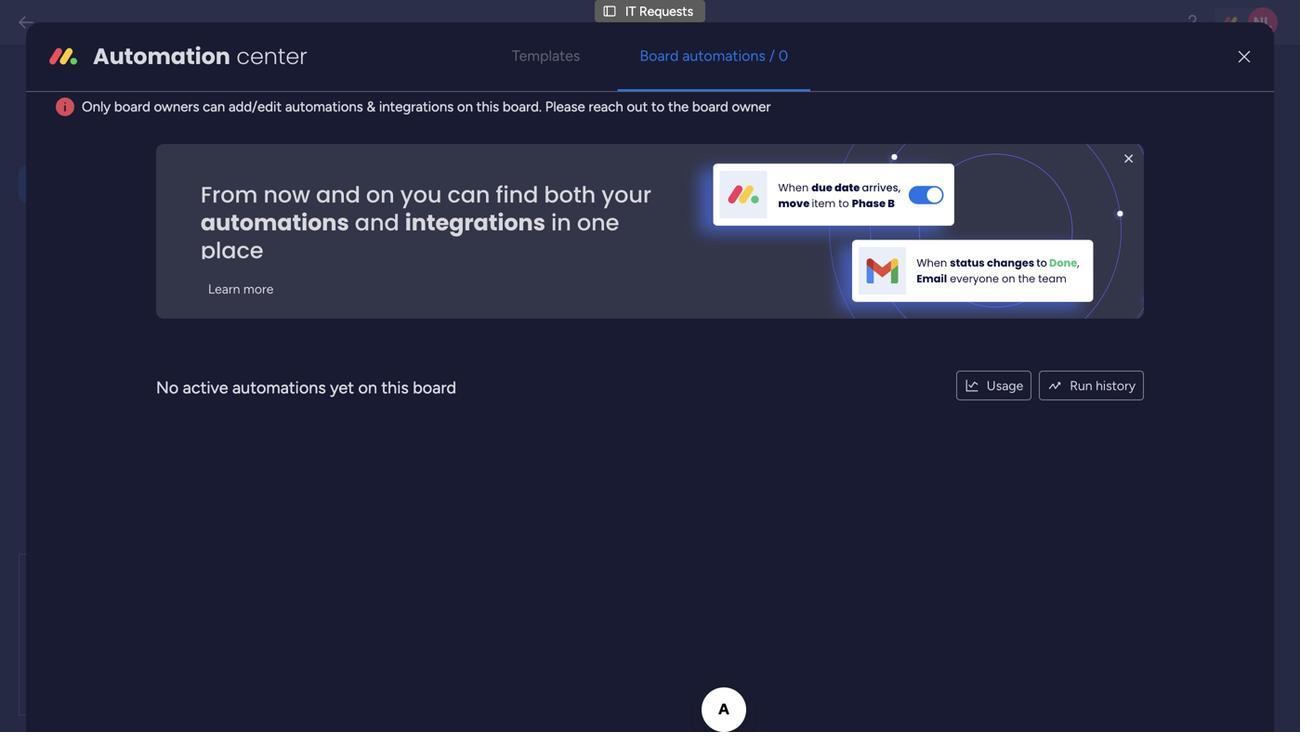 Task type: locate. For each thing, give the bounding box(es) containing it.
weekends down show weekends
[[367, 385, 426, 401]]

board left owner
[[693, 98, 729, 115]]

run
[[1070, 378, 1093, 394]]

timeline,
[[452, 181, 501, 197]]

this down from
[[382, 378, 409, 398]]

0 horizontal spatial day
[[341, 134, 365, 152]]

can right owners
[[203, 98, 225, 115]]

integrations right the &
[[379, 98, 454, 115]]

back to workspace image
[[17, 13, 35, 32]]

it
[[355, 343, 363, 358]]

change the first day of the week in the all date related places in the system (date picker, timeline, etc..)
[[309, 161, 678, 197]]

0 horizontal spatial more
[[70, 119, 103, 136]]

more down place
[[244, 281, 274, 297]]

this left 'board.'
[[477, 98, 499, 115]]

1 vertical spatial day
[[406, 161, 427, 177]]

can
[[203, 98, 225, 115], [448, 179, 490, 210]]

only
[[82, 98, 111, 115]]

board automations / 0
[[640, 47, 789, 64]]

board down timeline
[[413, 378, 457, 398]]

1 vertical spatial can
[[448, 179, 490, 210]]

integrations down timeline,
[[405, 207, 546, 238]]

and inside decide whether or not to present weekends on the timeline. this will set the default presentation mode, and users may change it from each timeline view or widget.
[[562, 323, 584, 339]]

0 vertical spatial this
[[477, 98, 499, 115]]

customization
[[70, 215, 178, 235]]

the
[[668, 98, 689, 115], [387, 134, 409, 152], [357, 161, 377, 177], [446, 161, 465, 177], [516, 161, 535, 177], [309, 181, 328, 197], [585, 304, 605, 319], [379, 323, 398, 339]]

the up system
[[357, 161, 377, 177]]

on inside from now and on you can find both your automations and integrations
[[366, 179, 395, 210]]

1 vertical spatial this
[[382, 378, 409, 398]]

on down first
[[366, 179, 395, 210]]

in up etc..)
[[502, 161, 512, 177]]

1 vertical spatial integrations
[[405, 207, 546, 238]]

and
[[316, 179, 361, 210], [355, 207, 399, 238], [562, 323, 584, 339]]

work
[[498, 89, 535, 108]]

view
[[478, 343, 505, 358]]

0 vertical spatial or
[[404, 304, 416, 319]]

/
[[770, 47, 775, 64]]

week down only board owners can add/edit automations & integrations on this board. please reach out to the board owner
[[413, 134, 448, 152]]

on
[[457, 98, 473, 115], [366, 179, 395, 210], [567, 304, 582, 319], [358, 378, 377, 398]]

related
[[583, 161, 624, 177]]

integrations
[[379, 98, 454, 115], [405, 207, 546, 238]]

1 vertical spatial more
[[244, 281, 274, 297]]

1 horizontal spatial in
[[551, 207, 572, 238]]

1 vertical spatial or
[[508, 343, 520, 358]]

it requests
[[626, 3, 694, 19]]

learn down place
[[208, 281, 240, 297]]

weekends inside decide whether or not to present weekends on the timeline. this will set the default presentation mode, and users may change it from each timeline view or widget.
[[506, 304, 564, 319]]

in
[[502, 161, 512, 177], [668, 161, 678, 177], [551, 207, 572, 238]]

from
[[201, 179, 258, 210]]

0 vertical spatial weekends
[[506, 304, 564, 319]]

to
[[652, 98, 665, 115], [442, 304, 455, 319]]

or
[[404, 304, 416, 319], [508, 343, 520, 358]]

account
[[400, 89, 461, 108]]

no active automations yet on this board
[[156, 378, 457, 398]]

may
[[621, 323, 646, 339]]

can right you
[[448, 179, 490, 210]]

learn
[[33, 119, 67, 136], [208, 281, 240, 297]]

automation center
[[93, 41, 308, 72]]

no
[[156, 378, 179, 398]]

of up picker,
[[430, 161, 443, 177]]

board
[[114, 98, 151, 115], [693, 98, 729, 115], [413, 378, 457, 398]]

(date
[[376, 181, 407, 197]]

0 vertical spatial integrations
[[379, 98, 454, 115]]

day right the first
[[341, 134, 365, 152]]

0 horizontal spatial of
[[369, 134, 383, 152]]

weekends
[[506, 304, 564, 319], [373, 366, 431, 382], [367, 385, 426, 401]]

or left not
[[404, 304, 416, 319]]

or right the view
[[508, 343, 520, 358]]

the up from
[[379, 323, 398, 339]]

run history
[[1070, 378, 1136, 394]]

learn more button
[[201, 274, 281, 304]]

beta
[[618, 91, 645, 107]]

0 vertical spatial can
[[203, 98, 225, 115]]

requests
[[640, 3, 694, 19]]

from now and on you can find both your automations and integrations
[[201, 179, 652, 238]]

0 horizontal spatial in
[[502, 161, 512, 177]]

on left timeline.
[[567, 304, 582, 319]]

automations
[[683, 47, 766, 64], [285, 98, 363, 115], [201, 207, 349, 238], [232, 378, 326, 398]]

week
[[413, 134, 448, 152], [468, 161, 499, 177]]

0 horizontal spatial or
[[404, 304, 416, 319]]

learn down automation  center image
[[33, 119, 67, 136]]

0 horizontal spatial week
[[413, 134, 448, 152]]

board up 'learn more' link
[[114, 98, 151, 115]]

0 vertical spatial day
[[341, 134, 365, 152]]

in inside in one place
[[551, 207, 572, 238]]

whether
[[353, 304, 401, 319]]

account link
[[382, 82, 479, 117]]

1 horizontal spatial can
[[448, 179, 490, 210]]

owner
[[732, 98, 771, 115]]

yet
[[330, 378, 354, 398]]

not
[[419, 304, 439, 319]]

day up picker,
[[406, 161, 427, 177]]

week up timeline,
[[468, 161, 499, 177]]

1 horizontal spatial learn
[[208, 281, 240, 297]]

of
[[369, 134, 383, 152], [430, 161, 443, 177]]

1 vertical spatial learn
[[208, 281, 240, 297]]

more down only
[[70, 119, 103, 136]]

1 vertical spatial to
[[442, 304, 455, 319]]

find
[[496, 179, 539, 210]]

1 horizontal spatial week
[[468, 161, 499, 177]]

to right not
[[442, 304, 455, 319]]

and left users
[[562, 323, 584, 339]]

weekends down each
[[373, 366, 431, 382]]

usage button
[[957, 371, 1032, 401]]

0 horizontal spatial learn
[[33, 119, 67, 136]]

decide whether or not to present weekends on the timeline. this will set the default presentation mode, and users may change it from each timeline view or widget.
[[309, 304, 657, 358]]

more
[[70, 119, 103, 136], [244, 281, 274, 297]]

1 horizontal spatial more
[[244, 281, 274, 297]]

automations left "/"
[[683, 47, 766, 64]]

1 horizontal spatial board
[[413, 378, 457, 398]]

default
[[401, 323, 443, 339]]

1 vertical spatial of
[[430, 161, 443, 177]]

in left the one at the left of page
[[551, 207, 572, 238]]

the left all
[[516, 161, 535, 177]]

to right out
[[652, 98, 665, 115]]

2 vertical spatial weekends
[[367, 385, 426, 401]]

weekends for show weekends
[[373, 366, 431, 382]]

to inside decide whether or not to present weekends on the timeline. this will set the default presentation mode, and users may change it from each timeline view or widget.
[[442, 304, 455, 319]]

in right places on the top of the page
[[668, 161, 678, 177]]

weekends up mode,
[[506, 304, 564, 319]]

in one place
[[201, 207, 620, 266]]

users
[[587, 323, 618, 339]]

0 horizontal spatial to
[[442, 304, 455, 319]]

1 horizontal spatial to
[[652, 98, 665, 115]]

sunday
[[337, 205, 380, 220]]

picker,
[[410, 181, 449, 197]]

0 vertical spatial more
[[70, 119, 103, 136]]

1 horizontal spatial of
[[430, 161, 443, 177]]

automations up "learn more" button
[[201, 207, 349, 238]]

1 horizontal spatial or
[[508, 343, 520, 358]]

automation
[[93, 41, 230, 72]]

administration
[[33, 79, 218, 113]]

1 vertical spatial weekends
[[373, 366, 431, 382]]

can inside from now and on you can find both your automations and integrations
[[448, 179, 490, 210]]

show weekends
[[337, 366, 431, 382]]

1 vertical spatial week
[[468, 161, 499, 177]]

0 vertical spatial learn
[[33, 119, 67, 136]]

1 horizontal spatial day
[[406, 161, 427, 177]]

of up first
[[369, 134, 383, 152]]

this
[[477, 98, 499, 115], [382, 378, 409, 398]]



Task type: vqa. For each thing, say whether or not it's contained in the screenshot.
the automations in FROM NOW AND ON YOU CAN FIND BOTH YOUR AUTOMATIONS AND INTEGRATIONS
yes



Task type: describe. For each thing, give the bounding box(es) containing it.
your
[[602, 179, 652, 210]]

0
[[779, 47, 789, 64]]

the right out
[[668, 98, 689, 115]]

mode,
[[523, 323, 559, 339]]

each
[[397, 343, 425, 358]]

profile
[[318, 89, 363, 108]]

only board owners can add/edit automations & integrations on this board. please reach out to the board owner
[[82, 98, 771, 115]]

it
[[626, 3, 636, 19]]

automations up the first
[[285, 98, 363, 115]]

the up first
[[387, 134, 409, 152]]

learn more
[[208, 281, 274, 297]]

and down change
[[316, 179, 361, 210]]

customization button
[[19, 207, 234, 243]]

date
[[554, 161, 580, 177]]

integrations inside from now and on you can find both your automations and integrations
[[405, 207, 546, 238]]

all
[[538, 161, 551, 177]]

timeline.
[[608, 304, 657, 319]]

profile link
[[299, 82, 382, 117]]

automations inside button
[[683, 47, 766, 64]]

will
[[335, 323, 354, 339]]

week inside change the first day of the week in the all date related places in the system (date picker, timeline, etc..)
[[468, 161, 499, 177]]

more inside button
[[244, 281, 274, 297]]

automation  center image
[[48, 42, 78, 71]]

set
[[358, 323, 376, 339]]

hide
[[337, 385, 364, 401]]

the down change
[[309, 181, 328, 197]]

more inside administration learn more
[[70, 119, 103, 136]]

board.
[[503, 98, 542, 115]]

first
[[380, 161, 403, 177]]

on inside decide whether or not to present weekends on the timeline. this will set the default presentation mode, and users may change it from each timeline view or widget.
[[567, 304, 582, 319]]

presentation
[[446, 323, 520, 339]]

0 horizontal spatial board
[[114, 98, 151, 115]]

on right yet in the left of the page
[[358, 378, 377, 398]]

run history button
[[1040, 371, 1145, 401]]

board
[[640, 47, 679, 64]]

out
[[627, 98, 648, 115]]

0 vertical spatial of
[[369, 134, 383, 152]]

history
[[1096, 378, 1136, 394]]

add/edit
[[229, 98, 282, 115]]

from
[[366, 343, 394, 358]]

timeline
[[428, 343, 475, 358]]

this
[[309, 323, 332, 339]]

1 horizontal spatial this
[[477, 98, 499, 115]]

one
[[577, 207, 620, 238]]

&
[[367, 98, 376, 115]]

learn inside "learn more" button
[[208, 281, 240, 297]]

learn inside administration learn more
[[33, 119, 67, 136]]

you
[[401, 179, 442, 210]]

learn more link
[[33, 117, 234, 138]]

change
[[309, 161, 354, 177]]

2 horizontal spatial board
[[693, 98, 729, 115]]

noah lott image
[[1249, 7, 1279, 37]]

monday
[[337, 223, 383, 239]]

day inside change the first day of the week in the all date related places in the system (date picker, timeline, etc..)
[[406, 161, 427, 177]]

work schedule
[[498, 89, 602, 108]]

please
[[545, 98, 585, 115]]

show
[[337, 366, 369, 382]]

0 vertical spatial to
[[652, 98, 665, 115]]

places
[[627, 161, 664, 177]]

administration learn more
[[33, 79, 218, 136]]

etc..)
[[505, 181, 534, 197]]

the up users
[[585, 304, 605, 319]]

board automations / 0 button
[[618, 33, 811, 78]]

owners
[[154, 98, 199, 115]]

active
[[183, 378, 228, 398]]

decide
[[309, 304, 350, 319]]

0 horizontal spatial can
[[203, 98, 225, 115]]

0 horizontal spatial this
[[382, 378, 409, 398]]

first
[[309, 134, 338, 152]]

reach
[[589, 98, 624, 115]]

on left 'work'
[[457, 98, 473, 115]]

first day of the week
[[309, 134, 448, 152]]

widget.
[[523, 343, 566, 358]]

0 vertical spatial week
[[413, 134, 448, 152]]

schedule
[[539, 89, 602, 108]]

center
[[237, 41, 308, 72]]

weekends for hide weekends
[[367, 385, 426, 401]]

system
[[331, 181, 373, 197]]

automations left yet in the left of the page
[[232, 378, 326, 398]]

usage
[[987, 378, 1024, 394]]

and down the (date
[[355, 207, 399, 238]]

now
[[264, 179, 310, 210]]

place
[[201, 235, 264, 266]]

change
[[309, 343, 352, 358]]

the up timeline,
[[446, 161, 465, 177]]

present
[[458, 304, 503, 319]]

help image
[[1184, 13, 1202, 32]]

hide weekends
[[337, 385, 426, 401]]

of inside change the first day of the week in the all date related places in the system (date picker, timeline, etc..)
[[430, 161, 443, 177]]

2 horizontal spatial in
[[668, 161, 678, 177]]

automations inside from now and on you can find both your automations and integrations
[[201, 207, 349, 238]]

both
[[544, 179, 596, 210]]



